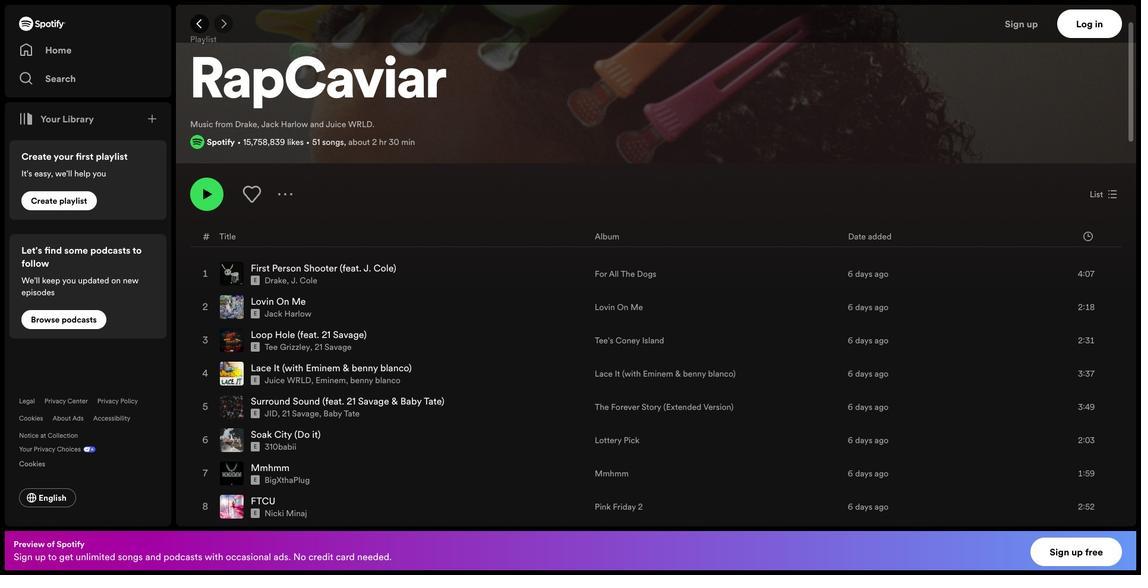 Task type: describe. For each thing, give the bounding box(es) containing it.
6 for soak city (do it)
[[848, 435, 854, 447]]

explicit element for surround sound (feat. 21 savage & baby tate)
[[251, 409, 260, 419]]

follow
[[21, 257, 49, 270]]

21 for sound
[[347, 395, 356, 408]]

surround sound (feat. 21 savage & baby tate) e
[[251, 395, 445, 418]]

0 vertical spatial harlow
[[281, 118, 308, 130]]

1 cell from the left
[[201, 525, 211, 557]]

title
[[219, 231, 236, 242]]

friday
[[613, 501, 636, 513]]

ftcu cell
[[220, 491, 586, 523]]

to inside let's find some podcasts to follow we'll keep you updated on new episodes
[[133, 244, 142, 257]]

on for lovin on me e
[[276, 295, 289, 308]]

from
[[215, 118, 233, 130]]

loop
[[251, 328, 273, 341]]

lovin for lovin on me
[[595, 302, 615, 314]]

(feat. for savage)
[[298, 328, 319, 341]]

album
[[595, 231, 620, 242]]

ago for loop hole (feat. 21 savage)
[[875, 335, 889, 347]]

lovin on me row
[[191, 291, 1122, 324]]

6 days ago for lace it (with eminem & benny blanco)
[[848, 368, 889, 380]]

first
[[76, 150, 94, 163]]

coney
[[616, 335, 640, 347]]

in
[[1096, 17, 1104, 30]]

up for sign up
[[1027, 17, 1039, 30]]

the forever story (extended version) link
[[595, 402, 734, 413]]

me for lovin on me
[[631, 302, 643, 314]]

occasional
[[226, 551, 271, 564]]

lace it (with eminem & benny blanco)
[[595, 368, 736, 380]]

0 horizontal spatial lovin on me link
[[251, 295, 306, 308]]

wrld
[[287, 375, 311, 387]]

ago for first person shooter (feat. j. cole)
[[875, 268, 889, 280]]

baby inside surround sound (feat. 21 savage & baby tate) e
[[401, 395, 422, 408]]

cole)
[[374, 262, 397, 275]]

0 horizontal spatial baby
[[324, 408, 342, 420]]

explicit element for lovin on me
[[251, 309, 260, 319]]

first person shooter (feat. j. cole) e
[[251, 262, 397, 284]]

policy
[[120, 397, 138, 406]]

lace it (with eminem & benny blanco) e
[[251, 362, 412, 384]]

ago for soak city (do it)
[[875, 435, 889, 447]]

0 horizontal spatial lace it (with eminem & benny blanco) link
[[251, 362, 412, 375]]

cole
[[300, 275, 318, 287]]

310babii
[[265, 441, 297, 453]]

# column header
[[203, 226, 210, 247]]

benny for juice wrld , eminem , benny blanco
[[350, 375, 373, 387]]

tee's coney island link
[[595, 335, 665, 347]]

preview of spotify sign up to get unlimited songs and podcasts with occasional ads. no credit card needed.
[[14, 539, 392, 564]]

days for loop hole (feat. 21 savage)
[[856, 335, 873, 347]]

baby tate link
[[324, 408, 360, 420]]

at
[[40, 432, 46, 441]]

playlist inside "create your first playlist it's easy, we'll help you"
[[96, 150, 128, 163]]

drake,
[[235, 118, 260, 130]]

for all the dogs link
[[595, 268, 657, 280]]

duration image
[[1084, 232, 1094, 241]]

preview
[[14, 539, 45, 551]]

sign for sign up free
[[1050, 546, 1070, 559]]

spotify link
[[207, 136, 235, 148]]

your
[[54, 150, 73, 163]]

tee grizzley , 21 savage
[[265, 341, 352, 353]]

it's
[[21, 168, 32, 180]]

blanco
[[375, 375, 401, 387]]

to inside preview of spotify sign up to get unlimited songs and podcasts with occasional ads. no credit card needed.
[[48, 551, 57, 564]]

3 cell from the left
[[595, 525, 839, 557]]

5 cell from the left
[[1041, 525, 1112, 557]]

music
[[190, 118, 213, 130]]

eminem for lace it (with eminem & benny blanco)
[[643, 368, 674, 380]]

free
[[1086, 546, 1104, 559]]

1 horizontal spatial and
[[310, 118, 324, 130]]

your privacy choices button
[[19, 445, 81, 454]]

jack harlow
[[265, 308, 312, 320]]

6 days ago for surround sound (feat. 21 savage & baby tate)
[[848, 402, 889, 413]]

21 savage link for sound
[[282, 408, 319, 420]]

21 savage link for hole
[[315, 341, 352, 353]]

, inside 'first person shooter (feat. j. cole)' cell
[[287, 275, 289, 287]]

all
[[609, 268, 619, 280]]

soak city (do it) cell
[[220, 425, 586, 457]]

, inside "loop hole (feat. 21 savage)" cell
[[310, 341, 313, 353]]

sign up button
[[1001, 10, 1058, 38]]

city
[[275, 428, 292, 441]]

2:03
[[1079, 435, 1095, 447]]

added
[[869, 231, 892, 242]]

drake link
[[265, 275, 287, 287]]

let's
[[21, 244, 42, 257]]

new
[[123, 275, 139, 287]]

harlow inside lovin on me cell
[[285, 308, 312, 320]]

lace for lace it (with eminem & benny blanco) e
[[251, 362, 271, 375]]

easy,
[[34, 168, 53, 180]]

english
[[39, 492, 67, 504]]

english button
[[19, 489, 76, 508]]

main element
[[5, 5, 171, 527]]

privacy down at
[[34, 445, 55, 454]]

6 days ago for ftcu
[[848, 501, 889, 513]]

0 vertical spatial juice
[[326, 118, 346, 130]]

play lovin on me by jack harlow image
[[201, 300, 211, 315]]

days for first person shooter (feat. j. cole)
[[856, 268, 873, 280]]

person
[[272, 262, 301, 275]]

for all the dogs
[[595, 268, 657, 280]]

drake
[[265, 275, 287, 287]]

first person shooter (feat. j. cole) cell
[[220, 258, 586, 290]]

soak city (do it) e
[[251, 428, 321, 451]]

about ads
[[53, 415, 84, 423]]

6 days ago for mmhmm
[[848, 468, 889, 480]]

e inside mmhmm e
[[254, 477, 257, 484]]

(do
[[295, 428, 310, 441]]

ago for lace it (with eminem & benny blanco)
[[875, 368, 889, 380]]

2 inside rapcaviar grid
[[638, 501, 643, 513]]

1 cookies link from the top
[[19, 415, 43, 423]]

ago for mmhmm
[[875, 468, 889, 480]]

island
[[643, 335, 665, 347]]

your for your privacy choices
[[19, 445, 32, 454]]

1 horizontal spatial mmhmm link
[[595, 468, 629, 480]]

dogs
[[637, 268, 657, 280]]

jack inside lovin on me cell
[[265, 308, 283, 320]]

0 horizontal spatial the
[[595, 402, 609, 413]]

51
[[312, 136, 320, 148]]

0 horizontal spatial savage
[[292, 408, 319, 420]]

episodes
[[21, 287, 55, 299]]

benny for lace it (with eminem & benny blanco) e
[[352, 362, 378, 375]]

loop hole (feat. 21 savage) e
[[251, 328, 367, 351]]

blanco) for lace it (with eminem & benny blanco) e
[[381, 362, 412, 375]]

nicki
[[265, 508, 284, 520]]

hole
[[275, 328, 295, 341]]

e inside 'lace it (with eminem & benny blanco) e'
[[254, 377, 257, 384]]

explicit element for soak city (do it)
[[251, 443, 260, 452]]

top bar and user menu element
[[176, 5, 1137, 43]]

surround sound (feat. 21 savage & baby tate) cell
[[220, 391, 586, 424]]

explicit element for loop hole (feat. 21 savage)
[[251, 343, 260, 352]]

explicit element for lace it (with eminem & benny blanco)
[[251, 376, 260, 385]]

log
[[1077, 17, 1093, 30]]

we'll
[[55, 168, 72, 180]]

card
[[336, 551, 355, 564]]

needed.
[[357, 551, 392, 564]]

keep
[[42, 275, 60, 287]]

hr
[[379, 136, 387, 148]]

6 for loop hole (feat. 21 savage)
[[848, 335, 854, 347]]

up for sign up free
[[1072, 546, 1084, 559]]

0 horizontal spatial 2
[[372, 136, 377, 148]]

create playlist
[[31, 195, 87, 207]]

accessibility
[[93, 415, 131, 423]]

2 cookies from the top
[[19, 459, 45, 469]]

minaj
[[286, 508, 307, 520]]

home link
[[19, 38, 157, 62]]

ago for surround sound (feat. 21 savage & baby tate)
[[875, 402, 889, 413]]

ads.
[[274, 551, 291, 564]]

notice
[[19, 432, 39, 441]]

days for surround sound (feat. 21 savage & baby tate)
[[856, 402, 873, 413]]

credit
[[309, 551, 334, 564]]

soak city (do it) link
[[251, 428, 321, 441]]

podcasts inside preview of spotify sign up to get unlimited songs and podcasts with occasional ads. no credit card needed.
[[164, 551, 202, 564]]

4:07
[[1079, 268, 1095, 280]]

& for lace it (with eminem & benny blanco)
[[676, 368, 681, 380]]

legal link
[[19, 397, 35, 406]]

lottery
[[595, 435, 622, 447]]

privacy center link
[[44, 397, 88, 406]]

benny blanco link
[[350, 375, 401, 387]]

(feat. inside first person shooter (feat. j. cole) e
[[340, 262, 362, 275]]

mmhmm link inside cell
[[251, 462, 290, 475]]

1 horizontal spatial lace it (with eminem & benny blanco) link
[[595, 368, 736, 380]]

jid link
[[265, 408, 278, 420]]



Task type: locate. For each thing, give the bounding box(es) containing it.
6 for lovin on me
[[848, 302, 854, 314]]

surround sound (feat. 21 savage & baby tate) link
[[251, 395, 445, 408]]

tee's coney island
[[595, 335, 665, 347]]

2 right friday at the right bottom
[[638, 501, 643, 513]]

e inside the soak city (do it) e
[[254, 444, 257, 451]]

1 vertical spatial (feat.
[[298, 328, 319, 341]]

6 days ago for first person shooter (feat. j. cole)
[[848, 268, 889, 280]]

explicit element down the loop
[[251, 343, 260, 352]]

1 horizontal spatial to
[[133, 244, 142, 257]]

51 songs , about 2 hr 30 min
[[312, 136, 415, 148]]

mmhmm down lottery
[[595, 468, 629, 480]]

lovin on me link down all
[[595, 302, 643, 314]]

days for soak city (do it)
[[856, 435, 873, 447]]

some
[[64, 244, 88, 257]]

2 e from the top
[[254, 311, 257, 318]]

0 horizontal spatial on
[[276, 295, 289, 308]]

1 horizontal spatial me
[[631, 302, 643, 314]]

21 inside surround sound (feat. 21 savage & baby tate) e
[[347, 395, 356, 408]]

collection
[[48, 432, 78, 441]]

& down blanco
[[392, 395, 398, 408]]

mmhmm
[[251, 462, 290, 475], [595, 468, 629, 480]]

1 vertical spatial and
[[145, 551, 161, 564]]

you
[[92, 168, 106, 180], [62, 275, 76, 287]]

choices
[[57, 445, 81, 454]]

get
[[59, 551, 73, 564]]

your down notice
[[19, 445, 32, 454]]

sign for sign up
[[1006, 17, 1025, 30]]

help
[[74, 168, 91, 180]]

create playlist button
[[21, 191, 97, 211]]

browse
[[31, 314, 60, 326]]

21 for grizzley
[[315, 341, 323, 353]]

1 vertical spatial juice
[[265, 375, 285, 387]]

6 inside lovin on me row
[[848, 302, 854, 314]]

mmhmm link down lottery
[[595, 468, 629, 480]]

7 explicit element from the top
[[251, 476, 260, 485]]

lace it (with eminem & benny blanco) cell
[[220, 358, 586, 390]]

6 for lace it (with eminem & benny blanco)
[[848, 368, 854, 380]]

explicit element inside soak city (do it) 'cell'
[[251, 443, 260, 452]]

lace for lace it (with eminem & benny blanco)
[[595, 368, 613, 380]]

1 horizontal spatial mmhmm
[[595, 468, 629, 480]]

it inside 'lace it (with eminem & benny blanco) e'
[[274, 362, 280, 375]]

juice inside lace it (with eminem & benny blanco) cell
[[265, 375, 285, 387]]

go forward image
[[219, 19, 228, 29]]

3 days from the top
[[856, 335, 873, 347]]

privacy center
[[44, 397, 88, 406]]

0 horizontal spatial your
[[19, 445, 32, 454]]

tee grizzley link
[[265, 341, 310, 353]]

savage inside surround sound (feat. 21 savage & baby tate) e
[[358, 395, 389, 408]]

pink friday 2 link
[[595, 501, 643, 513]]

drake , j. cole
[[265, 275, 318, 287]]

1 horizontal spatial lace
[[595, 368, 613, 380]]

nicki minaj link
[[265, 508, 307, 520]]

3 ago from the top
[[875, 335, 889, 347]]

e inside first person shooter (feat. j. cole) e
[[254, 277, 257, 284]]

juice
[[326, 118, 346, 130], [265, 375, 285, 387]]

sign inside 'button'
[[1006, 17, 1025, 30]]

tate)
[[424, 395, 445, 408]]

up left 'free'
[[1072, 546, 1084, 559]]

0 vertical spatial to
[[133, 244, 142, 257]]

21 right "grizzley"
[[315, 341, 323, 353]]

(feat.
[[340, 262, 362, 275], [298, 328, 319, 341], [323, 395, 344, 408]]

and inside preview of spotify sign up to get unlimited songs and podcasts with occasional ads. no credit card needed.
[[145, 551, 161, 564]]

3 explicit element from the top
[[251, 343, 260, 352]]

rapcaviar grid
[[177, 226, 1137, 576]]

spotify down from
[[207, 136, 235, 148]]

create your first playlist it's easy, we'll help you
[[21, 150, 128, 180]]

1 vertical spatial your
[[19, 445, 32, 454]]

3 e from the top
[[254, 344, 257, 351]]

benny for lace it (with eminem & benny blanco)
[[684, 368, 706, 380]]

baby left 'tate)'
[[401, 395, 422, 408]]

lace down tee
[[251, 362, 271, 375]]

benny up (extended
[[684, 368, 706, 380]]

on down for all the dogs
[[618, 302, 629, 314]]

days for ftcu
[[856, 501, 873, 513]]

e down the loop
[[254, 344, 257, 351]]

& left benny blanco link
[[343, 362, 350, 375]]

explicit element up ftcu
[[251, 476, 260, 485]]

e inside surround sound (feat. 21 savage & baby tate) e
[[254, 410, 257, 418]]

mmhmm link down 310babii
[[251, 462, 290, 475]]

1 vertical spatial create
[[31, 195, 57, 207]]

1 horizontal spatial savage
[[325, 341, 352, 353]]

explicit element inside lace it (with eminem & benny blanco) cell
[[251, 376, 260, 385]]

mmhmm link
[[251, 462, 290, 475], [595, 468, 629, 480]]

0 horizontal spatial &
[[343, 362, 350, 375]]

songs right the "unlimited"
[[118, 551, 143, 564]]

21 down juice wrld , eminem , benny blanco
[[347, 395, 356, 408]]

0 vertical spatial your
[[40, 112, 60, 125]]

7 6 from the top
[[848, 468, 854, 480]]

2 horizontal spatial up
[[1072, 546, 1084, 559]]

(feat. inside loop hole (feat. 21 savage) e
[[298, 328, 319, 341]]

lovin for lovin on me e
[[251, 295, 274, 308]]

0 horizontal spatial you
[[62, 275, 76, 287]]

0 vertical spatial 2
[[372, 136, 377, 148]]

sign inside button
[[1050, 546, 1070, 559]]

benny right eminem link at the bottom left of the page
[[352, 362, 378, 375]]

5 e from the top
[[254, 410, 257, 418]]

savage up 'lace it (with eminem & benny blanco) e'
[[325, 341, 352, 353]]

1 vertical spatial to
[[48, 551, 57, 564]]

eminem for lace it (with eminem & benny blanco) e
[[306, 362, 341, 375]]

1 horizontal spatial lovin on me link
[[595, 302, 643, 314]]

shooter
[[304, 262, 338, 275]]

21
[[322, 328, 331, 341], [315, 341, 323, 353], [347, 395, 356, 408], [282, 408, 290, 420]]

5 explicit element from the top
[[251, 409, 260, 419]]

the left forever
[[595, 402, 609, 413]]

0 horizontal spatial songs
[[118, 551, 143, 564]]

up left log
[[1027, 17, 1039, 30]]

we'll
[[21, 275, 40, 287]]

1 cookies from the top
[[19, 415, 43, 423]]

explicit element inside ftcu cell
[[251, 509, 260, 519]]

spotify right of
[[57, 539, 85, 551]]

3:37
[[1079, 368, 1095, 380]]

1 horizontal spatial 2
[[638, 501, 643, 513]]

21 inside loop hole (feat. 21 savage) e
[[322, 328, 331, 341]]

harlow up loop hole (feat. 21 savage) link
[[285, 308, 312, 320]]

(with inside 'lace it (with eminem & benny blanco) e'
[[282, 362, 304, 375]]

2 ago from the top
[[875, 302, 889, 314]]

(with
[[282, 362, 304, 375], [623, 368, 641, 380]]

up inside 'button'
[[1027, 17, 1039, 30]]

cookies link up notice
[[19, 415, 43, 423]]

15,758,839
[[243, 136, 285, 148]]

ftcu link
[[251, 495, 276, 508]]

(feat. right hole
[[298, 328, 319, 341]]

pink
[[595, 501, 611, 513]]

e down ftcu
[[254, 510, 257, 518]]

1:59
[[1079, 468, 1095, 480]]

2 horizontal spatial sign
[[1050, 546, 1070, 559]]

create inside "create your first playlist it's easy, we'll help you"
[[21, 150, 52, 163]]

2
[[372, 136, 377, 148], [638, 501, 643, 513]]

4 e from the top
[[254, 377, 257, 384]]

1 horizontal spatial it
[[615, 368, 620, 380]]

6 for mmhmm
[[848, 468, 854, 480]]

podcasts left with
[[164, 551, 202, 564]]

1 vertical spatial jack
[[265, 308, 283, 320]]

spotify image
[[19, 17, 65, 31]]

2 left the hr
[[372, 136, 377, 148]]

(feat. inside surround sound (feat. 21 savage & baby tate) e
[[323, 395, 344, 408]]

create down easy,
[[31, 195, 57, 207]]

create up easy,
[[21, 150, 52, 163]]

mmhmm cell
[[220, 458, 586, 490]]

podcasts up on
[[90, 244, 131, 257]]

first person shooter (feat. j. cole) link
[[251, 262, 397, 275]]

6 for first person shooter (feat. j. cole)
[[848, 268, 854, 280]]

playlist down the help on the left of the page
[[59, 195, 87, 207]]

j. inside first person shooter (feat. j. cole) e
[[364, 262, 371, 275]]

forever
[[612, 402, 640, 413]]

j. left cole
[[291, 275, 298, 287]]

6 6 from the top
[[848, 435, 854, 447]]

eminem for juice wrld , eminem , benny blanco
[[316, 375, 346, 387]]

0 horizontal spatial up
[[35, 551, 46, 564]]

4 ago from the top
[[875, 368, 889, 380]]

days for lace it (with eminem & benny blanco)
[[856, 368, 873, 380]]

(feat. for savage
[[323, 395, 344, 408]]

explicit element inside 'first person shooter (feat. j. cole)' cell
[[251, 276, 260, 286]]

6 days ago for loop hole (feat. 21 savage)
[[848, 335, 889, 347]]

with
[[205, 551, 223, 564]]

1 horizontal spatial j.
[[364, 262, 371, 275]]

privacy
[[44, 397, 66, 406], [97, 397, 119, 406], [34, 445, 55, 454]]

ago for lovin on me
[[875, 302, 889, 314]]

2 explicit element from the top
[[251, 309, 260, 319]]

6
[[848, 268, 854, 280], [848, 302, 854, 314], [848, 335, 854, 347], [848, 368, 854, 380], [848, 402, 854, 413], [848, 435, 854, 447], [848, 468, 854, 480], [848, 501, 854, 513]]

up left of
[[35, 551, 46, 564]]

savage for (feat.
[[358, 395, 389, 408]]

1 horizontal spatial blanco)
[[709, 368, 736, 380]]

(feat. right 'shooter'
[[340, 262, 362, 275]]

e inside lovin on me e
[[254, 311, 257, 318]]

version)
[[704, 402, 734, 413]]

6 e from the top
[[254, 444, 257, 451]]

about ads link
[[53, 415, 84, 423]]

it up forever
[[615, 368, 620, 380]]

soak
[[251, 428, 272, 441]]

0 horizontal spatial mmhmm
[[251, 462, 290, 475]]

e down first at the left top
[[254, 277, 257, 284]]

2 6 from the top
[[848, 302, 854, 314]]

up inside button
[[1072, 546, 1084, 559]]

0 horizontal spatial playlist
[[59, 195, 87, 207]]

1 vertical spatial 2
[[638, 501, 643, 513]]

blanco) inside 'lace it (with eminem & benny blanco) e'
[[381, 362, 412, 375]]

days inside lovin on me row
[[856, 302, 873, 314]]

4:07 cell
[[1041, 258, 1112, 290]]

cookies down your privacy choices
[[19, 459, 45, 469]]

mmhmm for mmhmm e
[[251, 462, 290, 475]]

about
[[349, 136, 370, 148]]

3:49
[[1079, 402, 1095, 413]]

it
[[274, 362, 280, 375], [615, 368, 620, 380]]

1 horizontal spatial &
[[392, 395, 398, 408]]

4 6 from the top
[[848, 368, 854, 380]]

explicit element up surround on the left
[[251, 376, 260, 385]]

(extended
[[664, 402, 702, 413]]

sign up free
[[1050, 546, 1104, 559]]

cookies link down your privacy choices button
[[19, 457, 55, 470]]

create for playlist
[[31, 195, 57, 207]]

you right keep
[[62, 275, 76, 287]]

juice wrld link
[[265, 375, 311, 387]]

& inside 'lace it (with eminem & benny blanco) e'
[[343, 362, 350, 375]]

explicit element left the 'jid'
[[251, 409, 260, 419]]

find
[[45, 244, 62, 257]]

4 cell from the left
[[848, 525, 1031, 557]]

1 vertical spatial 21 savage link
[[282, 408, 319, 420]]

0 vertical spatial you
[[92, 168, 106, 180]]

e up the loop
[[254, 311, 257, 318]]

2 horizontal spatial &
[[676, 368, 681, 380]]

cell
[[201, 525, 211, 557], [220, 525, 586, 557], [595, 525, 839, 557], [848, 525, 1031, 557], [1041, 525, 1112, 557]]

juice wrld , eminem , benny blanco
[[265, 375, 401, 387]]

1 vertical spatial podcasts
[[62, 314, 97, 326]]

1 6 from the top
[[848, 268, 854, 280]]

lace down tee's
[[595, 368, 613, 380]]

(with for lace it (with eminem & benny blanco)
[[623, 368, 641, 380]]

log in
[[1077, 17, 1104, 30]]

eminem link
[[316, 375, 346, 387]]

search link
[[19, 67, 157, 90]]

0 vertical spatial podcasts
[[90, 244, 131, 257]]

0 horizontal spatial and
[[145, 551, 161, 564]]

2 vertical spatial podcasts
[[164, 551, 202, 564]]

1 vertical spatial you
[[62, 275, 76, 287]]

days for mmhmm
[[856, 468, 873, 480]]

harlow up likes
[[281, 118, 308, 130]]

privacy for privacy center
[[44, 397, 66, 406]]

jack up the 15,758,839 likes
[[261, 118, 279, 130]]

go back image
[[195, 19, 205, 29]]

explicit element down soak
[[251, 443, 260, 452]]

2 vertical spatial (feat.
[[323, 395, 344, 408]]

1 horizontal spatial baby
[[401, 395, 422, 408]]

the forever story (extended version)
[[595, 402, 734, 413]]

0 vertical spatial and
[[310, 118, 324, 130]]

up inside preview of spotify sign up to get unlimited songs and podcasts with occasional ads. no credit card needed.
[[35, 551, 46, 564]]

1 horizontal spatial your
[[40, 112, 60, 125]]

california consumer privacy act (ccpa) opt-out icon image
[[81, 445, 96, 457]]

e inside loop hole (feat. 21 savage) e
[[254, 344, 257, 351]]

lace inside 'lace it (with eminem & benny blanco) e'
[[251, 362, 271, 375]]

0 horizontal spatial (with
[[282, 362, 304, 375]]

blanco) up the version)
[[709, 368, 736, 380]]

21 left savage)
[[322, 328, 331, 341]]

0 vertical spatial the
[[621, 268, 635, 280]]

savage up (do at bottom
[[292, 408, 319, 420]]

j. left cole)
[[364, 262, 371, 275]]

1 horizontal spatial (with
[[623, 368, 641, 380]]

it)
[[312, 428, 321, 441]]

it down tee
[[274, 362, 280, 375]]

blanco) down "loop hole (feat. 21 savage)" cell
[[381, 362, 412, 375]]

1 vertical spatial playlist
[[59, 195, 87, 207]]

notice at collection
[[19, 432, 78, 441]]

savage for ,
[[325, 341, 352, 353]]

spotify inside preview of spotify sign up to get unlimited songs and podcasts with occasional ads. no credit card needed.
[[57, 539, 85, 551]]

your left the library
[[40, 112, 60, 125]]

mmhmm inside mmhmm cell
[[251, 462, 290, 475]]

1 vertical spatial cookies
[[19, 459, 45, 469]]

3 6 days ago from the top
[[848, 335, 889, 347]]

loop hole (feat. 21 savage) cell
[[220, 325, 586, 357]]

1 horizontal spatial the
[[621, 268, 635, 280]]

4 days from the top
[[856, 368, 873, 380]]

tate
[[344, 408, 360, 420]]

mmhmm down 310babii
[[251, 462, 290, 475]]

0 horizontal spatial spotify
[[57, 539, 85, 551]]

7 6 days ago from the top
[[848, 468, 889, 480]]

8 6 from the top
[[848, 501, 854, 513]]

explicit element inside "loop hole (feat. 21 savage)" cell
[[251, 343, 260, 352]]

to up new
[[133, 244, 142, 257]]

blanco) for lace it (with eminem & benny blanco)
[[709, 368, 736, 380]]

days for lovin on me
[[856, 302, 873, 314]]

lovin down 'drake' link
[[251, 295, 274, 308]]

6 days ago for lovin on me
[[848, 302, 889, 314]]

on for lovin on me
[[618, 302, 629, 314]]

explicit element inside mmhmm cell
[[251, 476, 260, 485]]

pick
[[624, 435, 640, 447]]

0 horizontal spatial to
[[48, 551, 57, 564]]

playlist inside 'create playlist' 'button'
[[59, 195, 87, 207]]

explicit element for ftcu
[[251, 509, 260, 519]]

sound
[[293, 395, 320, 408]]

4 explicit element from the top
[[251, 376, 260, 385]]

6 6 days ago from the top
[[848, 435, 889, 447]]

7 days from the top
[[856, 468, 873, 480]]

0 vertical spatial create
[[21, 150, 52, 163]]

1 vertical spatial spotify
[[57, 539, 85, 551]]

0 vertical spatial 21 savage link
[[315, 341, 352, 353]]

8 6 days ago from the top
[[848, 501, 889, 513]]

lovin on me link down 'drake' link
[[251, 295, 306, 308]]

6 for ftcu
[[848, 501, 854, 513]]

2 days from the top
[[856, 302, 873, 314]]

5 ago from the top
[[875, 402, 889, 413]]

lovin on me e
[[251, 295, 306, 318]]

& up (extended
[[676, 368, 681, 380]]

1 days from the top
[[856, 268, 873, 280]]

explicit element inside lovin on me cell
[[251, 309, 260, 319]]

0 horizontal spatial lace
[[251, 362, 271, 375]]

your inside button
[[40, 112, 60, 125]]

lottery pick link
[[595, 435, 640, 447]]

eminem down 'tee grizzley , 21 savage'
[[306, 362, 341, 375]]

8 e from the top
[[254, 510, 257, 518]]

6 for surround sound (feat. 21 savage & baby tate)
[[848, 402, 854, 413]]

savage down benny blanco link
[[358, 395, 389, 408]]

0 horizontal spatial sign
[[14, 551, 32, 564]]

you inside let's find some podcasts to follow we'll keep you updated on new episodes
[[62, 275, 76, 287]]

0 vertical spatial cookies
[[19, 415, 43, 423]]

5 6 days ago from the top
[[848, 402, 889, 413]]

explicit element down first at the left top
[[251, 276, 260, 286]]

eminem up "surround sound (feat. 21 savage & baby tate)" link
[[316, 375, 346, 387]]

1 horizontal spatial songs
[[322, 136, 344, 148]]

1 explicit element from the top
[[251, 276, 260, 286]]

benny inside 'lace it (with eminem & benny blanco) e'
[[352, 362, 378, 375]]

mmhmm for mmhmm
[[595, 468, 629, 480]]

0 vertical spatial cookies link
[[19, 415, 43, 423]]

& for lace it (with eminem & benny blanco) e
[[343, 362, 350, 375]]

me inside lovin on me e
[[292, 295, 306, 308]]

0 horizontal spatial mmhmm link
[[251, 462, 290, 475]]

1 vertical spatial harlow
[[285, 308, 312, 320]]

explicit element for first person shooter (feat. j. cole)
[[251, 276, 260, 286]]

(feat. down juice wrld , eminem , benny blanco
[[323, 395, 344, 408]]

0 vertical spatial jack
[[261, 118, 279, 130]]

21 for hole
[[322, 328, 331, 341]]

library
[[62, 112, 94, 125]]

lace it (with eminem & benny blanco) link down 'tee grizzley , 21 savage'
[[251, 362, 412, 375]]

me for lovin on me e
[[292, 295, 306, 308]]

& inside surround sound (feat. 21 savage & baby tate) e
[[392, 395, 398, 408]]

0 horizontal spatial juice
[[265, 375, 285, 387]]

1 vertical spatial songs
[[118, 551, 143, 564]]

1 horizontal spatial juice
[[326, 118, 346, 130]]

1 horizontal spatial lovin
[[595, 302, 615, 314]]

explicit element for mmhmm
[[251, 476, 260, 485]]

duration element
[[1084, 232, 1094, 241]]

juice left 'wrld.'
[[326, 118, 346, 130]]

sign inside preview of spotify sign up to get unlimited songs and podcasts with occasional ads. no credit card needed.
[[14, 551, 32, 564]]

on inside lovin on me e
[[276, 295, 289, 308]]

spotify image
[[190, 135, 205, 149]]

and up 51
[[310, 118, 324, 130]]

e down soak
[[254, 444, 257, 451]]

ago for ftcu
[[875, 501, 889, 513]]

5 6 from the top
[[848, 402, 854, 413]]

6 days ago inside lovin on me row
[[848, 302, 889, 314]]

explicit element
[[251, 276, 260, 286], [251, 309, 260, 319], [251, 343, 260, 352], [251, 376, 260, 385], [251, 409, 260, 419], [251, 443, 260, 452], [251, 476, 260, 485], [251, 509, 260, 519]]

updated
[[78, 275, 109, 287]]

songs right 51
[[322, 136, 344, 148]]

browse podcasts
[[31, 314, 97, 326]]

privacy for privacy policy
[[97, 397, 119, 406]]

your for your library
[[40, 112, 60, 125]]

3 6 from the top
[[848, 335, 854, 347]]

2 cookies link from the top
[[19, 457, 55, 470]]

it for lace it (with eminem & benny blanco)
[[615, 368, 620, 380]]

you for some
[[62, 275, 76, 287]]

privacy up accessibility on the left of the page
[[97, 397, 119, 406]]

jack
[[261, 118, 279, 130], [265, 308, 283, 320]]

1 horizontal spatial spotify
[[207, 136, 235, 148]]

8 ago from the top
[[875, 501, 889, 513]]

it for lace it (with eminem & benny blanco) e
[[274, 362, 280, 375]]

eminem inside 'lace it (with eminem & benny blanco) e'
[[306, 362, 341, 375]]

lottery pick
[[595, 435, 640, 447]]

2 cell from the left
[[220, 525, 586, 557]]

ago
[[875, 268, 889, 280], [875, 302, 889, 314], [875, 335, 889, 347], [875, 368, 889, 380], [875, 402, 889, 413], [875, 435, 889, 447], [875, 468, 889, 480], [875, 501, 889, 513]]

6 explicit element from the top
[[251, 443, 260, 452]]

e up surround on the left
[[254, 377, 257, 384]]

(with for lace it (with eminem & benny blanco) e
[[282, 362, 304, 375]]

songs inside preview of spotify sign up to get unlimited songs and podcasts with occasional ads. no credit card needed.
[[118, 551, 143, 564]]

jack up hole
[[265, 308, 283, 320]]

1 6 days ago from the top
[[848, 268, 889, 280]]

0 vertical spatial playlist
[[96, 150, 128, 163]]

eminem down the island
[[643, 368, 674, 380]]

tee's
[[595, 335, 614, 347]]

2:18
[[1079, 302, 1095, 314]]

1 ago from the top
[[875, 268, 889, 280]]

explicit element down ftcu
[[251, 509, 260, 519]]

e left the 'jid'
[[254, 410, 257, 418]]

e up ftcu
[[254, 477, 257, 484]]

unlimited
[[76, 551, 115, 564]]

me up tee's coney island link
[[631, 302, 643, 314]]

6 days ago for soak city (do it)
[[848, 435, 889, 447]]

8 explicit element from the top
[[251, 509, 260, 519]]

e inside ftcu e
[[254, 510, 257, 518]]

ftcu e
[[251, 495, 276, 518]]

date added
[[849, 231, 892, 242]]

2 6 days ago from the top
[[848, 302, 889, 314]]

6 days ago
[[848, 268, 889, 280], [848, 302, 889, 314], [848, 335, 889, 347], [848, 368, 889, 380], [848, 402, 889, 413], [848, 435, 889, 447], [848, 468, 889, 480], [848, 501, 889, 513]]

jack harlow link
[[265, 308, 312, 320]]

21 savage link
[[315, 341, 352, 353], [282, 408, 319, 420]]

privacy up about
[[44, 397, 66, 406]]

0 horizontal spatial j.
[[291, 275, 298, 287]]

8 days from the top
[[856, 501, 873, 513]]

explicit element inside surround sound (feat. 21 savage & baby tate) cell
[[251, 409, 260, 419]]

1 horizontal spatial up
[[1027, 17, 1039, 30]]

baby left tate
[[324, 408, 342, 420]]

lace it (with eminem & benny blanco) link up the forever story (extended version) link
[[595, 368, 736, 380]]

(with down "grizzley"
[[282, 362, 304, 375]]

310babii link
[[265, 441, 297, 453]]

4 6 days ago from the top
[[848, 368, 889, 380]]

lovin up tee's
[[595, 302, 615, 314]]

cookies up notice
[[19, 415, 43, 423]]

playlist right first
[[96, 150, 128, 163]]

5 days from the top
[[856, 402, 873, 413]]

2:52
[[1079, 501, 1095, 513]]

0 vertical spatial spotify
[[207, 136, 235, 148]]

0 horizontal spatial lovin
[[251, 295, 274, 308]]

1 e from the top
[[254, 277, 257, 284]]

6 ago from the top
[[875, 435, 889, 447]]

benny up "surround sound (feat. 21 savage & baby tate)" link
[[350, 375, 373, 387]]

podcasts right browse
[[62, 314, 97, 326]]

music from drake, jack harlow and juice wrld.
[[190, 118, 375, 130]]

1 horizontal spatial on
[[618, 302, 629, 314]]

0 vertical spatial (feat.
[[340, 262, 362, 275]]

lovin on me cell
[[220, 292, 586, 324]]

0 horizontal spatial me
[[292, 295, 306, 308]]

create for your
[[21, 150, 52, 163]]

ago inside lovin on me row
[[875, 302, 889, 314]]

1 horizontal spatial you
[[92, 168, 106, 180]]

1 vertical spatial the
[[595, 402, 609, 413]]

juice up surround on the left
[[265, 375, 285, 387]]

the right all
[[621, 268, 635, 280]]

you for first
[[92, 168, 106, 180]]

savage
[[325, 341, 352, 353], [358, 395, 389, 408], [292, 408, 319, 420]]

no
[[293, 551, 306, 564]]

create inside 'button'
[[31, 195, 57, 207]]

search
[[45, 72, 76, 85]]

1 vertical spatial cookies link
[[19, 457, 55, 470]]

you inside "create your first playlist it's easy, we'll help you"
[[92, 168, 106, 180]]

legal
[[19, 397, 35, 406]]

your
[[40, 112, 60, 125], [19, 445, 32, 454]]

# row
[[191, 226, 1122, 248]]

me down j. cole link
[[292, 295, 306, 308]]

1 horizontal spatial sign
[[1006, 17, 1025, 30]]

2 horizontal spatial savage
[[358, 395, 389, 408]]

and right the "unlimited"
[[145, 551, 161, 564]]

7 e from the top
[[254, 477, 257, 484]]

podcasts inside let's find some podcasts to follow we'll keep you updated on new episodes
[[90, 244, 131, 257]]

List button
[[1086, 185, 1123, 204]]

0 horizontal spatial it
[[274, 362, 280, 375]]

pink friday 2
[[595, 501, 643, 513]]

lovin inside lovin on me e
[[251, 295, 274, 308]]

1 horizontal spatial playlist
[[96, 150, 128, 163]]

0 horizontal spatial blanco)
[[381, 362, 412, 375]]

21 savage link up (do at bottom
[[282, 408, 319, 420]]

21 right the 'jid'
[[282, 408, 290, 420]]

to left get
[[48, 551, 57, 564]]

you right the help on the left of the page
[[92, 168, 106, 180]]

6 days from the top
[[856, 435, 873, 447]]

on down 'drake' link
[[276, 295, 289, 308]]

0 vertical spatial songs
[[322, 136, 344, 148]]

7 ago from the top
[[875, 468, 889, 480]]

explicit element up the loop
[[251, 309, 260, 319]]



Task type: vqa. For each thing, say whether or not it's contained in the screenshot.


